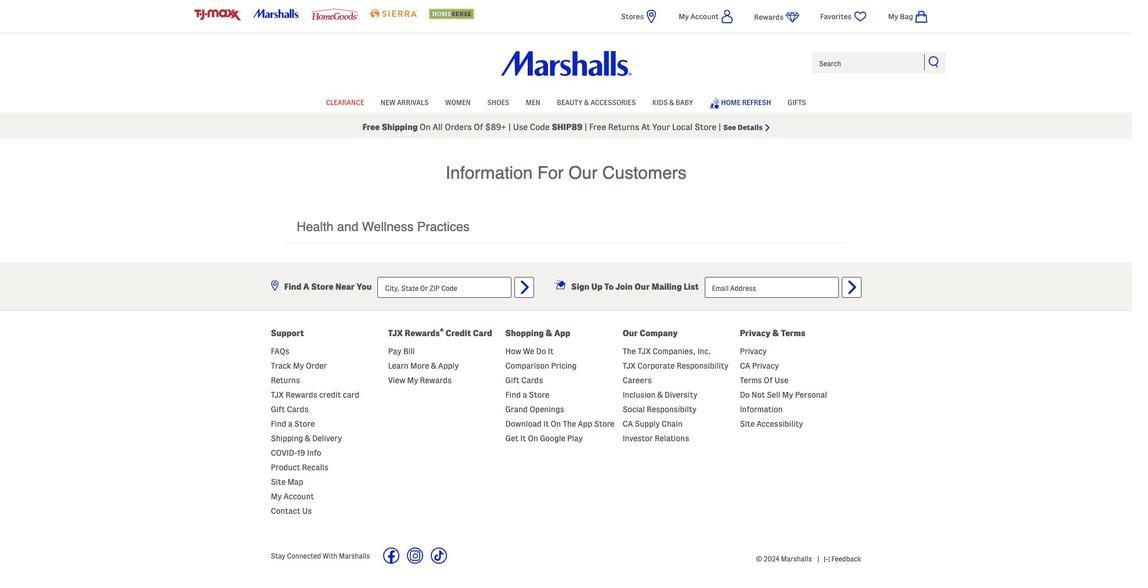 Task type: describe. For each thing, give the bounding box(es) containing it.
gift inside how we do it comparison pricing gift cards find a store grand openings download it on the app store get it on google play
[[505, 376, 520, 385]]

stores link
[[621, 9, 658, 24]]

gifts
[[788, 98, 806, 106]]

the tjx companies, inc. tjx corporate responsibility careers inclusion & diversity social responsibilty ca supply chain investor relations
[[623, 347, 729, 443]]

homesense.com image
[[429, 9, 475, 19]]

shipping inside faqs track my order returns tjx rewards credit card gift cards find a store shipping & delivery covid-19 info product recalls site map my account contact us
[[271, 434, 303, 443]]

recalls
[[302, 463, 328, 472]]

investor relations link
[[623, 434, 689, 443]]

responsibilty
[[647, 405, 697, 414]]

find inside how we do it comparison pricing gift cards find a store grand openings download it on the app store get it on google play
[[505, 390, 521, 400]]

code
[[530, 123, 550, 132]]

covid-19 info link
[[271, 448, 321, 458]]

1 vertical spatial our
[[635, 282, 650, 292]]

download
[[505, 419, 542, 429]]

rewards inside pay bill learn more & apply view my rewards
[[420, 376, 452, 385]]

0 vertical spatial on
[[420, 123, 431, 132]]

0 vertical spatial find a store link
[[505, 390, 549, 400]]

beauty & accessories link
[[557, 93, 636, 110]]

with
[[323, 552, 337, 560]]

how we do it comparison pricing gift cards find a store grand openings download it on the app store get it on google play
[[505, 347, 615, 443]]

Search text field
[[811, 51, 947, 74]]

stay connected with marshalls
[[271, 552, 370, 560]]

& right kids
[[670, 98, 674, 106]]

shipping inside 'banner'
[[382, 123, 418, 132]]

product
[[271, 463, 300, 472]]

beauty
[[557, 98, 583, 106]]

support
[[271, 329, 304, 338]]

careers link
[[623, 376, 652, 385]]

0 vertical spatial find
[[284, 282, 301, 292]]

2024
[[764, 555, 780, 563]]

list
[[684, 282, 699, 292]]

tjx corporate responsibility link
[[623, 361, 729, 370]]

19
[[297, 448, 305, 458]]

beauty & accessories
[[557, 98, 636, 106]]

0 horizontal spatial find a store link
[[271, 419, 315, 429]]

health and wellness practices link
[[297, 220, 847, 234]]

& inside pay bill learn more & apply view my rewards
[[431, 361, 437, 370]]

2 free from the left
[[589, 123, 606, 132]]

us
[[302, 506, 312, 516]]

gift inside faqs track my order returns tjx rewards credit card gift cards find a store shipping & delivery covid-19 info product recalls site map my account contact us
[[271, 405, 285, 414]]

view
[[388, 376, 405, 385]]

returns inside faqs track my order returns tjx rewards credit card gift cards find a store shipping & delivery covid-19 info product recalls site map my account contact us
[[271, 376, 300, 385]]

site inside faqs track my order returns tjx rewards credit card gift cards find a store shipping & delivery covid-19 info product recalls site map my account contact us
[[271, 477, 286, 487]]

card
[[473, 329, 492, 338]]

our inside main content
[[569, 163, 598, 183]]

kids & baby
[[653, 98, 693, 106]]

how we do it link
[[505, 347, 554, 356]]

1 horizontal spatial terms
[[781, 329, 806, 338]]

new arrivals
[[381, 98, 429, 106]]

we
[[523, 347, 534, 356]]

find a store near you link
[[271, 280, 372, 292]]

account inside faqs track my order returns tjx rewards credit card gift cards find a store shipping & delivery covid-19 info product recalls site map my account contact us
[[284, 492, 314, 501]]

learn
[[388, 361, 409, 370]]

a inside faqs track my order returns tjx rewards credit card gift cards find a store shipping & delivery covid-19 info product recalls site map my account contact us
[[288, 419, 293, 429]]

pay
[[388, 347, 402, 356]]

social
[[623, 405, 645, 414]]

kids
[[653, 98, 668, 106]]

companies,
[[653, 347, 696, 356]]

careers
[[623, 376, 652, 385]]

& right "beauty"
[[584, 98, 589, 106]]

not
[[752, 390, 765, 400]]

marshalls inside follow us on social media element
[[339, 552, 370, 560]]

sierra.com image
[[370, 9, 417, 18]]

all
[[433, 123, 443, 132]]

privacy link
[[740, 347, 767, 356]]

shopping & app
[[505, 329, 571, 338]]

track
[[271, 361, 291, 370]]

2 horizontal spatial |
[[817, 555, 820, 563]]

a inside how we do it comparison pricing gift cards find a store grand openings download it on the app store get it on google play
[[523, 390, 527, 400]]

play
[[567, 434, 583, 443]]

shoes
[[487, 98, 509, 106]]

information inside main content
[[446, 163, 533, 183]]

ca inside the privacy ca privacy terms of use do not sell my personal information site accessibility
[[740, 361, 750, 370]]

1 horizontal spatial on
[[528, 434, 538, 443]]

site inside the privacy ca privacy terms of use do not sell my personal information site accessibility
[[740, 419, 755, 429]]

rewards inside 'banner'
[[754, 13, 784, 21]]

ship89
[[552, 123, 583, 132]]

gifts link
[[788, 93, 806, 110]]

information inside the privacy ca privacy terms of use do not sell my personal information site accessibility
[[740, 405, 783, 414]]

& inside the tjx companies, inc. tjx corporate responsibility careers inclusion & diversity social responsibilty ca supply chain investor relations
[[658, 390, 663, 400]]

my inside pay bill learn more & apply view my rewards
[[407, 376, 418, 385]]

ca supply chain link
[[623, 419, 683, 429]]

get it on google play link
[[505, 434, 583, 443]]

comparison pricing link
[[505, 361, 577, 370]]

how
[[505, 347, 521, 356]]

Find A Store Near You text field
[[378, 277, 512, 298]]

store inside faqs track my order returns tjx rewards credit card gift cards find a store shipping & delivery covid-19 info product recalls site map my account contact us
[[294, 419, 315, 429]]

get
[[505, 434, 519, 443]]

you
[[357, 282, 372, 292]]

feedback
[[830, 555, 861, 563]]

shopping
[[505, 329, 544, 338]]

arrivals
[[397, 98, 429, 106]]

information for our customers
[[446, 163, 687, 183]]

privacy ca privacy terms of use do not sell my personal information site accessibility
[[740, 347, 827, 429]]

join
[[616, 282, 633, 292]]

it
[[544, 419, 549, 429]]

rewards link
[[754, 10, 799, 24]]

apply
[[438, 361, 459, 370]]

grand openings link
[[505, 405, 564, 414]]

my bag link
[[888, 9, 938, 24]]

do not sell my personal information link
[[740, 390, 827, 414]]

account inside 'banner'
[[691, 12, 719, 20]]

order
[[306, 361, 327, 370]]

see details link
[[723, 123, 770, 131]]

privacy for ca
[[740, 347, 767, 356]]

a
[[303, 282, 309, 292]]

bag
[[900, 12, 913, 20]]

rewards inside tjx rewards ® credit card
[[405, 329, 440, 338]]

my inside my account link
[[679, 12, 689, 20]]

inclusion & diversity link
[[623, 390, 698, 400]]

men
[[526, 98, 540, 106]]

sign
[[571, 282, 590, 292]]

accessories
[[591, 98, 636, 106]]



Task type: vqa. For each thing, say whether or not it's contained in the screenshot.
Together
no



Task type: locate. For each thing, give the bounding box(es) containing it.
0 horizontal spatial |
[[508, 123, 511, 132]]

my bag
[[888, 12, 913, 20]]

practices
[[417, 220, 470, 234]]

1 vertical spatial ca
[[623, 419, 633, 429]]

find inside faqs track my order returns tjx rewards credit card gift cards find a store shipping & delivery covid-19 info product recalls site map my account contact us
[[271, 419, 286, 429]]

0 vertical spatial the
[[623, 347, 636, 356]]

0 vertical spatial privacy
[[740, 329, 771, 338]]

up
[[591, 282, 603, 292]]

do right the we
[[536, 347, 546, 356]]

faqs link
[[271, 347, 289, 356]]

0 horizontal spatial shipping
[[271, 434, 303, 443]]

stay
[[271, 552, 285, 560]]

privacy for &
[[740, 329, 771, 338]]

1 horizontal spatial shipping
[[382, 123, 418, 132]]

chain
[[662, 419, 683, 429]]

0 horizontal spatial use
[[513, 123, 528, 132]]

tjmaxx.com image
[[195, 9, 241, 20]]

gift
[[505, 376, 520, 385], [271, 405, 285, 414]]

shoes link
[[487, 93, 509, 110]]

my up the contact
[[271, 492, 282, 501]]

0 horizontal spatial gift
[[271, 405, 285, 414]]

gift cards link
[[505, 376, 543, 385], [271, 405, 308, 414]]

1 vertical spatial it
[[520, 434, 526, 443]]

find up grand
[[505, 390, 521, 400]]

find a store link up grand openings link
[[505, 390, 549, 400]]

1 horizontal spatial account
[[691, 12, 719, 20]]

tjx down returns link
[[271, 390, 284, 400]]

information down "$89+"
[[446, 163, 533, 183]]

and
[[337, 220, 359, 234]]

shipping up covid-
[[271, 434, 303, 443]]

0 horizontal spatial my account link
[[271, 492, 314, 501]]

marshalls right 2024
[[781, 555, 812, 563]]

my inside the privacy ca privacy terms of use do not sell my personal information site accessibility
[[782, 390, 793, 400]]

ca
[[740, 361, 750, 370], [623, 419, 633, 429]]

download it on the app store link
[[505, 419, 615, 429]]

1 vertical spatial returns
[[271, 376, 300, 385]]

app up "pricing"
[[554, 329, 571, 338]]

gift down returns link
[[271, 405, 285, 414]]

terms up not
[[740, 376, 762, 385]]

ca inside the tjx companies, inc. tjx corporate responsibility careers inclusion & diversity social responsibilty ca supply chain investor relations
[[623, 419, 633, 429]]

gift cards link down 'comparison'
[[505, 376, 543, 385]]

& up ca privacy link
[[773, 329, 779, 338]]

1 vertical spatial information
[[740, 405, 783, 414]]

use
[[513, 123, 528, 132], [775, 376, 789, 385]]

0 vertical spatial account
[[691, 12, 719, 20]]

view my rewards link
[[388, 376, 452, 385]]

the inside how we do it comparison pricing gift cards find a store grand openings download it on the app store get it on google play
[[563, 419, 576, 429]]

1 vertical spatial find
[[505, 390, 521, 400]]

0 horizontal spatial the
[[563, 419, 576, 429]]

0 vertical spatial do
[[536, 347, 546, 356]]

| right 'ship89' at the top of page
[[585, 123, 587, 132]]

0 vertical spatial terms
[[781, 329, 806, 338]]

free down clearance
[[363, 123, 380, 132]]

favorites
[[820, 12, 852, 20]]

1 horizontal spatial a
[[523, 390, 527, 400]]

1 horizontal spatial of
[[764, 376, 773, 385]]

1 vertical spatial my account link
[[271, 492, 314, 501]]

my right stores link
[[679, 12, 689, 20]]

gift down 'comparison'
[[505, 376, 520, 385]]

the up play at bottom
[[563, 419, 576, 429]]

0 vertical spatial gift cards link
[[505, 376, 543, 385]]

gift cards link down tjx rewards credit card link
[[271, 405, 308, 414]]

1 horizontal spatial free
[[589, 123, 606, 132]]

tjx up corporate
[[638, 347, 651, 356]]

for
[[538, 163, 564, 183]]

0 vertical spatial of
[[474, 123, 483, 132]]

cards inside how we do it comparison pricing gift cards find a store grand openings download it on the app store get it on google play
[[521, 376, 543, 385]]

my
[[679, 12, 689, 20], [888, 12, 898, 20], [293, 361, 304, 370], [407, 376, 418, 385], [782, 390, 793, 400], [271, 492, 282, 501]]

contact us link
[[271, 506, 312, 516]]

tjx up pay
[[388, 329, 403, 338]]

0 horizontal spatial marshalls
[[339, 552, 370, 560]]

baby
[[676, 98, 693, 106]]

track my order link
[[271, 361, 327, 370]]

feedback link
[[825, 555, 861, 563]]

pricing
[[551, 361, 577, 370]]

1 vertical spatial a
[[288, 419, 293, 429]]

0 horizontal spatial app
[[554, 329, 571, 338]]

the inside the tjx companies, inc. tjx corporate responsibility careers inclusion & diversity social responsibilty ca supply chain investor relations
[[623, 347, 636, 356]]

menu bar
[[195, 92, 938, 113]]

tjx inside tjx rewards ® credit card
[[388, 329, 403, 338]]

privacy up privacy link
[[740, 329, 771, 338]]

company
[[640, 329, 678, 338]]

do left not
[[740, 390, 750, 400]]

our right join
[[635, 282, 650, 292]]

new
[[381, 98, 396, 106]]

ca down social
[[623, 419, 633, 429]]

our
[[569, 163, 598, 183], [635, 282, 650, 292], [623, 329, 638, 338]]

find up covid-
[[271, 419, 286, 429]]

of inside 'banner'
[[474, 123, 483, 132]]

returns inside marquee
[[608, 123, 640, 132]]

0 horizontal spatial site
[[271, 477, 286, 487]]

returns down track
[[271, 376, 300, 385]]

0 horizontal spatial cards
[[287, 405, 308, 414]]

rewards inside faqs track my order returns tjx rewards credit card gift cards find a store shipping & delivery covid-19 info product recalls site map my account contact us
[[286, 390, 317, 400]]

1 vertical spatial site
[[271, 477, 286, 487]]

marquee containing free shipping
[[0, 116, 1132, 138]]

marshalls.com image
[[253, 9, 300, 18]]

information for our customers main content
[[285, 150, 847, 243]]

cards
[[521, 376, 543, 385], [287, 405, 308, 414]]

None submit
[[929, 56, 940, 67], [515, 277, 534, 298], [842, 277, 861, 298], [929, 56, 940, 67], [515, 277, 534, 298], [842, 277, 861, 298]]

1 vertical spatial terms
[[740, 376, 762, 385]]

follow us on social media element
[[271, 548, 566, 566]]

| left feedback link
[[817, 555, 820, 563]]

1 horizontal spatial gift
[[505, 376, 520, 385]]

on left all
[[420, 123, 431, 132]]

0 horizontal spatial it
[[520, 434, 526, 443]]

2 horizontal spatial on
[[551, 419, 561, 429]]

privacy up terms of use link on the bottom of page
[[752, 361, 779, 370]]

1 horizontal spatial do
[[740, 390, 750, 400]]

store left supply
[[594, 419, 615, 429]]

accessibility
[[757, 419, 803, 429]]

0 horizontal spatial terms
[[740, 376, 762, 385]]

privacy up ca privacy link
[[740, 347, 767, 356]]

on down download
[[528, 434, 538, 443]]

1 vertical spatial cards
[[287, 405, 308, 414]]

near
[[335, 282, 355, 292]]

0 horizontal spatial ca
[[623, 419, 633, 429]]

1 horizontal spatial gift cards link
[[505, 376, 543, 385]]

0 vertical spatial app
[[554, 329, 571, 338]]

cards down tjx rewards credit card link
[[287, 405, 308, 414]]

clearance
[[326, 98, 364, 106]]

1 vertical spatial privacy
[[740, 347, 767, 356]]

use inside the privacy ca privacy terms of use do not sell my personal information site accessibility
[[775, 376, 789, 385]]

site down product
[[271, 477, 286, 487]]

it right get
[[520, 434, 526, 443]]

banner containing free shipping
[[0, 0, 1132, 138]]

1 horizontal spatial cards
[[521, 376, 543, 385]]

& right more
[[431, 361, 437, 370]]

& right shopping
[[546, 329, 553, 338]]

new arrivals link
[[381, 93, 429, 110]]

investor
[[623, 434, 653, 443]]

marshalls inside "© 2024 marshalls |"
[[781, 555, 812, 563]]

the down our company
[[623, 347, 636, 356]]

terms
[[781, 329, 806, 338], [740, 376, 762, 385]]

use up sell
[[775, 376, 789, 385]]

2 vertical spatial our
[[623, 329, 638, 338]]

my right sell
[[782, 390, 793, 400]]

1 vertical spatial find a store link
[[271, 419, 315, 429]]

use left code
[[513, 123, 528, 132]]

1 horizontal spatial ca
[[740, 361, 750, 370]]

of inside the privacy ca privacy terms of use do not sell my personal information site accessibility
[[764, 376, 773, 385]]

info
[[307, 448, 321, 458]]

0 vertical spatial our
[[569, 163, 598, 183]]

cards inside faqs track my order returns tjx rewards credit card gift cards find a store shipping & delivery covid-19 info product recalls site map my account contact us
[[287, 405, 308, 414]]

1 horizontal spatial |
[[585, 123, 587, 132]]

my inside my bag link
[[888, 12, 898, 20]]

© 2024 marshalls |
[[756, 555, 820, 563]]

wellness
[[362, 220, 414, 234]]

0 horizontal spatial gift cards link
[[271, 405, 308, 414]]

& up social responsibilty "link"
[[658, 390, 663, 400]]

store up shipping & delivery link at the bottom
[[294, 419, 315, 429]]

map
[[288, 477, 303, 487]]

tjx rewards credit card link
[[271, 390, 359, 400]]

shipping & delivery link
[[271, 434, 342, 443]]

1 vertical spatial gift
[[271, 405, 285, 414]]

©
[[756, 555, 762, 563]]

0 horizontal spatial information
[[446, 163, 533, 183]]

app up play at bottom
[[578, 419, 592, 429]]

pay bill learn more & apply view my rewards
[[388, 347, 459, 385]]

1 horizontal spatial site
[[740, 419, 755, 429]]

google
[[540, 434, 566, 443]]

1 horizontal spatial marshalls
[[781, 555, 812, 563]]

credit
[[446, 329, 471, 338]]

on right it
[[551, 419, 561, 429]]

men link
[[526, 93, 540, 110]]

0 vertical spatial cards
[[521, 376, 543, 385]]

shipping
[[382, 123, 418, 132], [271, 434, 303, 443]]

of left "$89+"
[[474, 123, 483, 132]]

1 free from the left
[[363, 123, 380, 132]]

marquee
[[0, 116, 1132, 138]]

free down beauty & accessories
[[589, 123, 606, 132]]

& inside faqs track my order returns tjx rewards credit card gift cards find a store shipping & delivery covid-19 info product recalls site map my account contact us
[[305, 434, 310, 443]]

personal
[[795, 390, 827, 400]]

ca privacy link
[[740, 361, 779, 370]]

0 vertical spatial returns
[[608, 123, 640, 132]]

our company
[[623, 329, 678, 338]]

2 vertical spatial privacy
[[752, 361, 779, 370]]

$89+
[[485, 123, 506, 132]]

returns link
[[271, 376, 300, 385]]

find a store link
[[505, 390, 549, 400], [271, 419, 315, 429]]

orders
[[445, 123, 472, 132]]

0 vertical spatial ca
[[740, 361, 750, 370]]

diversity
[[665, 390, 698, 400]]

sign up to join our mailing list
[[571, 282, 699, 292]]

0 vertical spatial gift
[[505, 376, 520, 385]]

tjx inside faqs track my order returns tjx rewards credit card gift cards find a store shipping & delivery covid-19 info product recalls site map my account contact us
[[271, 390, 284, 400]]

a up grand
[[523, 390, 527, 400]]

store |
[[695, 123, 721, 132]]

marshalls home image
[[501, 51, 632, 76]]

health
[[297, 220, 334, 234]]

0 horizontal spatial account
[[284, 492, 314, 501]]

shipping down new arrivals
[[382, 123, 418, 132]]

1 vertical spatial account
[[284, 492, 314, 501]]

do inside how we do it comparison pricing gift cards find a store grand openings download it on the app store get it on google play
[[536, 347, 546, 356]]

site down not
[[740, 419, 755, 429]]

women link
[[445, 93, 471, 110]]

1 horizontal spatial the
[[623, 347, 636, 356]]

0 vertical spatial site
[[740, 419, 755, 429]]

find left a
[[284, 282, 301, 292]]

a up shipping & delivery link at the bottom
[[288, 419, 293, 429]]

tjx rewards ® credit card
[[388, 327, 492, 338]]

1 vertical spatial of
[[764, 376, 773, 385]]

1 vertical spatial do
[[740, 390, 750, 400]]

0 vertical spatial a
[[523, 390, 527, 400]]

Sign Up To Join Our Mailing List email field
[[705, 277, 839, 298]]

store up grand openings link
[[529, 390, 549, 400]]

homegoods.com image
[[312, 9, 358, 20]]

|
[[508, 123, 511, 132], [585, 123, 587, 132], [817, 555, 820, 563]]

0 vertical spatial shipping
[[382, 123, 418, 132]]

site map link
[[271, 477, 303, 487]]

0 horizontal spatial do
[[536, 347, 546, 356]]

1 horizontal spatial information
[[740, 405, 783, 414]]

favorites link
[[820, 9, 868, 24]]

| right "$89+"
[[508, 123, 511, 132]]

terms inside the privacy ca privacy terms of use do not sell my personal information site accessibility
[[740, 376, 762, 385]]

find a store link up shipping & delivery link at the bottom
[[271, 419, 315, 429]]

0 vertical spatial use
[[513, 123, 528, 132]]

marshalls right with
[[339, 552, 370, 560]]

1 vertical spatial the
[[563, 419, 576, 429]]

1 vertical spatial app
[[578, 419, 592, 429]]

1 horizontal spatial my account link
[[679, 9, 733, 24]]

store right a
[[311, 282, 334, 292]]

menu bar containing clearance
[[195, 92, 938, 113]]

1 horizontal spatial returns
[[608, 123, 640, 132]]

grand
[[505, 405, 528, 414]]

tjx up careers "link"
[[623, 361, 636, 370]]

0 horizontal spatial returns
[[271, 376, 300, 385]]

of up sell
[[764, 376, 773, 385]]

relations
[[655, 434, 689, 443]]

my right track
[[293, 361, 304, 370]]

social responsibilty link
[[623, 405, 697, 414]]

0 horizontal spatial free
[[363, 123, 380, 132]]

refresh
[[742, 98, 771, 106]]

credit
[[319, 390, 341, 400]]

banner
[[0, 0, 1132, 138]]

my right view
[[407, 376, 418, 385]]

information down not
[[740, 405, 783, 414]]

my left bag
[[888, 12, 898, 20]]

our right for
[[569, 163, 598, 183]]

®
[[440, 327, 444, 334]]

1 horizontal spatial it
[[548, 347, 554, 356]]

terms down sign up to join our mailing list email field
[[781, 329, 806, 338]]

ca down privacy link
[[740, 361, 750, 370]]

women
[[445, 98, 471, 106]]

bill
[[403, 347, 415, 356]]

0 vertical spatial it
[[548, 347, 554, 356]]

1 vertical spatial shipping
[[271, 434, 303, 443]]

find a store near you
[[284, 282, 372, 292]]

1 horizontal spatial app
[[578, 419, 592, 429]]

2 vertical spatial on
[[528, 434, 538, 443]]

& up info
[[305, 434, 310, 443]]

your
[[652, 123, 670, 132]]

0 vertical spatial my account link
[[679, 9, 733, 24]]

store
[[311, 282, 334, 292], [529, 390, 549, 400], [294, 419, 315, 429], [594, 419, 615, 429]]

covid-
[[271, 448, 297, 458]]

1 vertical spatial use
[[775, 376, 789, 385]]

inclusion
[[623, 390, 656, 400]]

2 vertical spatial find
[[271, 419, 286, 429]]

faqs
[[271, 347, 289, 356]]

home refresh
[[721, 98, 771, 106]]

our left company
[[623, 329, 638, 338]]

do inside the privacy ca privacy terms of use do not sell my personal information site accessibility
[[740, 390, 750, 400]]

0 horizontal spatial on
[[420, 123, 431, 132]]

supply
[[635, 419, 660, 429]]

returns left at
[[608, 123, 640, 132]]

1 vertical spatial on
[[551, 419, 561, 429]]

at
[[641, 123, 650, 132]]

it up comparison pricing link
[[548, 347, 554, 356]]

site search search field
[[811, 51, 947, 74]]

home
[[721, 98, 741, 106]]

1 vertical spatial gift cards link
[[271, 405, 308, 414]]

0 horizontal spatial a
[[288, 419, 293, 429]]

cards down 'comparison'
[[521, 376, 543, 385]]

0 horizontal spatial of
[[474, 123, 483, 132]]

0 vertical spatial information
[[446, 163, 533, 183]]

app inside how we do it comparison pricing gift cards find a store grand openings download it on the app store get it on google play
[[578, 419, 592, 429]]

1 horizontal spatial find a store link
[[505, 390, 549, 400]]

1 horizontal spatial use
[[775, 376, 789, 385]]



